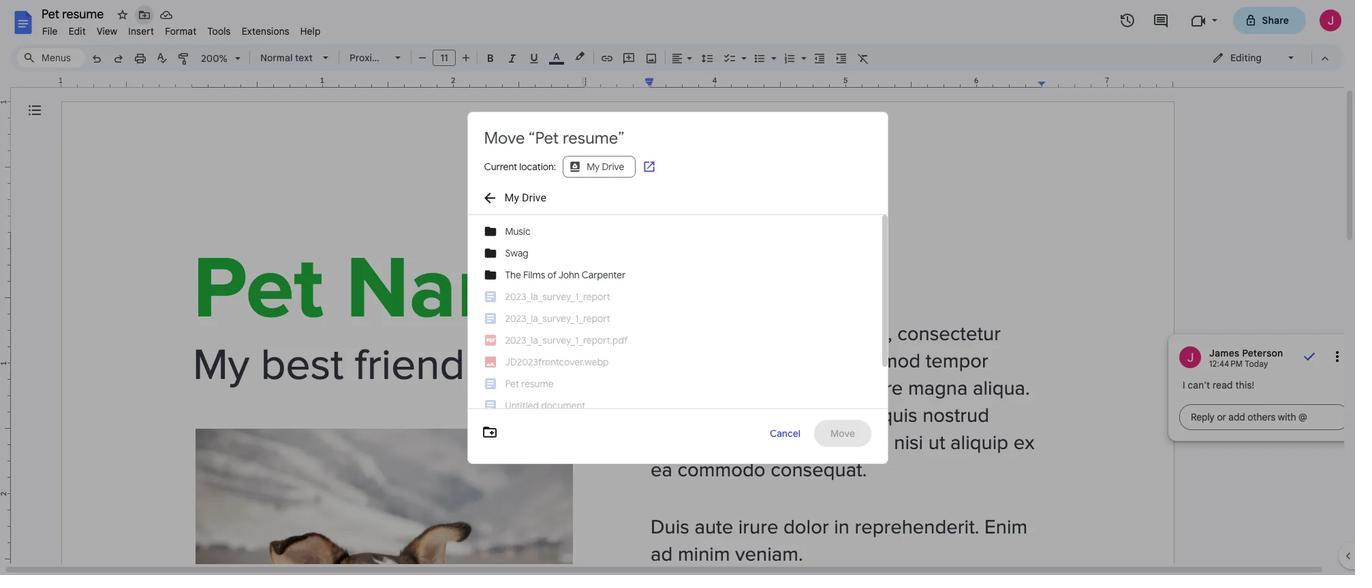 Task type: locate. For each thing, give the bounding box(es) containing it.
james
[[1209, 347, 1240, 360]]

menu bar
[[37, 18, 326, 40]]

share. private to only me. image
[[1244, 14, 1257, 26]]

read
[[1213, 380, 1233, 392]]

menu bar inside menu bar banner
[[37, 18, 326, 40]]

left margin image
[[61, 77, 196, 87]]

i
[[1183, 380, 1185, 392]]

Star checkbox
[[113, 5, 132, 25]]

right margin image
[[1038, 77, 1173, 87]]

Reply field
[[1179, 405, 1350, 431]]

today
[[1245, 359, 1268, 369]]

can't
[[1188, 380, 1210, 392]]

application
[[0, 0, 1355, 576]]

list
[[1169, 335, 1355, 442]]

list containing james peterson
[[1169, 335, 1355, 442]]

Rename text field
[[37, 5, 112, 22]]



Task type: describe. For each thing, give the bounding box(es) containing it.
12:44 pm
[[1209, 359, 1243, 369]]

james peterson 12:44 pm today
[[1209, 347, 1283, 369]]

peterson
[[1242, 347, 1283, 360]]

main toolbar
[[84, 0, 874, 529]]

i can't read this!
[[1183, 380, 1255, 392]]

james peterson image
[[1179, 347, 1201, 369]]

menu bar banner
[[0, 0, 1355, 576]]

list inside application
[[1169, 335, 1355, 442]]

top margin image
[[0, 102, 10, 236]]

application containing james peterson
[[0, 0, 1355, 576]]

this!
[[1236, 380, 1255, 392]]

search the menus (option+/) toolbar
[[16, 45, 84, 71]]



Task type: vqa. For each thing, say whether or not it's contained in the screenshot.
list at bottom right containing James Peterson
yes



